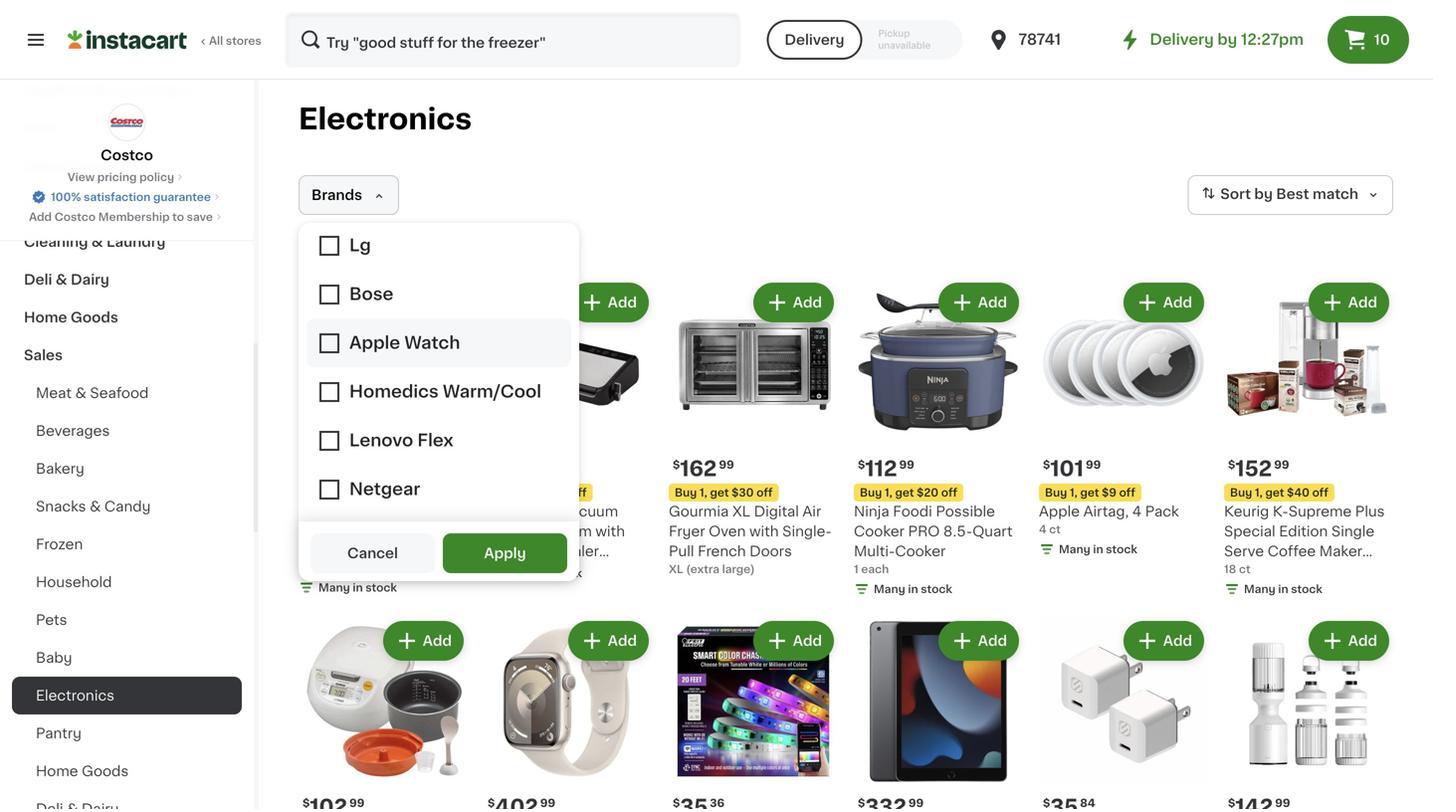 Task type: vqa. For each thing, say whether or not it's contained in the screenshot.


Task type: locate. For each thing, give the bounding box(es) containing it.
pack
[[374, 525, 408, 539]]

152
[[1236, 459, 1273, 479]]

by inside field
[[1255, 187, 1273, 201]]

4 1, from the left
[[885, 487, 893, 498]]

stock down cancel button
[[366, 582, 397, 593]]

0 vertical spatial k-
[[1273, 505, 1289, 519]]

$20 up foodi
[[917, 487, 939, 498]]

0 horizontal spatial delivery
[[785, 33, 845, 47]]

stock down apple airtag, 4 pack 4 ct
[[1106, 544, 1138, 555]]

1 horizontal spatial 4
[[1133, 505, 1142, 519]]

1 vertical spatial home goods link
[[12, 753, 242, 791]]

xl down pull
[[669, 564, 684, 575]]

by right sort
[[1255, 187, 1273, 201]]

by left 12:27pm
[[1218, 32, 1238, 47]]

2 home goods link from the top
[[12, 753, 242, 791]]

2 down blender,
[[299, 563, 306, 574]]

1, up foodsaver
[[515, 487, 523, 498]]

1 off from the left
[[386, 487, 402, 498]]

$20 up "2-"
[[362, 487, 383, 498]]

special
[[1225, 525, 1276, 539]]

2 horizontal spatial with
[[1225, 565, 1254, 579]]

1 horizontal spatial costco
[[101, 148, 153, 162]]

best match
[[1277, 187, 1359, 201]]

sealing
[[484, 525, 535, 539]]

0 horizontal spatial xl
[[669, 564, 684, 575]]

1 vertical spatial beverages
[[36, 424, 110, 438]]

4 get from the left
[[896, 487, 915, 498]]

4 down apple
[[1040, 524, 1047, 535]]

5 off from the left
[[1120, 487, 1136, 498]]

1 $20 from the left
[[362, 487, 383, 498]]

delivery
[[1150, 32, 1215, 47], [785, 33, 845, 47]]

99 inside $ 101 99
[[1086, 460, 1101, 470]]

buy inside 82 buy 1, get $20 off blendjet 2 portable blender, 2-pack
[[305, 487, 327, 498]]

brands button
[[299, 175, 399, 215]]

& for cleaning
[[91, 235, 103, 249]]

1 buy from the left
[[305, 487, 327, 498]]

1 horizontal spatial by
[[1255, 187, 1273, 201]]

wine link
[[12, 110, 242, 147]]

buy up 'gourmia'
[[675, 487, 697, 498]]

household
[[36, 576, 112, 589]]

costco down 'hard beverages'
[[54, 212, 96, 223]]

get
[[340, 487, 359, 498], [525, 487, 544, 498], [710, 487, 729, 498], [896, 487, 915, 498], [1081, 487, 1100, 498], [1266, 487, 1285, 498]]

cleaning
[[24, 235, 88, 249]]

2 1, from the left
[[515, 487, 523, 498]]

delivery for delivery
[[785, 33, 845, 47]]

home goods down deli & dairy
[[24, 311, 118, 325]]

meat
[[36, 386, 72, 400]]

off right $30
[[757, 487, 773, 498]]

airtag,
[[1084, 505, 1129, 519]]

get up foodi
[[896, 487, 915, 498]]

1 vertical spatial home goods
[[36, 765, 129, 779]]

1 1, from the left
[[330, 487, 337, 498]]

18
[[1225, 564, 1237, 575], [1258, 565, 1273, 579]]

1 horizontal spatial 2
[[366, 505, 374, 519]]

cooker
[[854, 525, 905, 539], [895, 545, 946, 559]]

0 vertical spatial 2
[[366, 505, 374, 519]]

handheld
[[484, 545, 552, 559]]

1 horizontal spatial 18
[[1258, 565, 1273, 579]]

off for 101
[[1120, 487, 1136, 498]]

many down apple
[[1059, 544, 1091, 555]]

0 vertical spatial 4
[[1133, 505, 1142, 519]]

buy 1, get $30 off
[[675, 487, 773, 498]]

1, down '$ 112 99'
[[885, 487, 893, 498]]

1 vertical spatial xl
[[669, 564, 684, 575]]

home goods down pantry
[[36, 765, 129, 779]]

& for deli
[[56, 273, 67, 287]]

goods
[[69, 159, 117, 173], [71, 311, 118, 325], [82, 765, 129, 779]]

$20 inside 82 buy 1, get $20 off blendjet 2 portable blender, 2-pack
[[362, 487, 383, 498]]

costco inside "link"
[[54, 212, 96, 223]]

frozen
[[36, 538, 83, 552]]

costco up view pricing policy link
[[101, 148, 153, 162]]

ct down apple
[[1050, 524, 1061, 535]]

beverages
[[62, 197, 139, 211], [36, 424, 110, 438]]

1 vertical spatial 2
[[299, 563, 306, 574]]

electronics
[[299, 105, 472, 133], [36, 689, 115, 703]]

1, up keurig
[[1256, 487, 1263, 498]]

cooker up multi-
[[854, 525, 905, 539]]

1, up 'gourmia'
[[700, 487, 708, 498]]

3 off from the left
[[757, 487, 773, 498]]

with up doors
[[750, 525, 779, 539]]

1, up apple
[[1070, 487, 1078, 498]]

with inside foodsaver vacuum sealing system with handheld sealer attachment
[[596, 525, 625, 539]]

electronics link
[[12, 677, 242, 715]]

electronics up brands dropdown button
[[299, 105, 472, 133]]

0 vertical spatial goods
[[69, 159, 117, 173]]

product group
[[299, 279, 468, 600], [484, 279, 653, 585], [669, 279, 838, 578], [854, 279, 1024, 601], [1040, 279, 1209, 562], [1225, 279, 1394, 601], [299, 617, 468, 810], [484, 617, 653, 810], [669, 617, 838, 810], [854, 617, 1024, 810], [1040, 617, 1209, 810], [1225, 617, 1394, 810]]

10
[[1375, 33, 1391, 47]]

2 vertical spatial goods
[[82, 765, 129, 779]]

off
[[386, 487, 402, 498], [571, 487, 587, 498], [757, 487, 773, 498], [942, 487, 958, 498], [1120, 487, 1136, 498], [1313, 487, 1329, 498]]

$ inside $ 101 99
[[1043, 460, 1051, 470]]

18 right 18 ct
[[1258, 565, 1273, 579]]

1 horizontal spatial delivery
[[1150, 32, 1215, 47]]

membership
[[98, 212, 170, 223]]

1 vertical spatial electronics
[[36, 689, 115, 703]]

1 vertical spatial 4
[[1040, 524, 1047, 535]]

1 horizontal spatial xl
[[733, 505, 751, 519]]

& right 'health'
[[75, 84, 87, 98]]

1 home goods link from the top
[[12, 299, 242, 337]]

0 vertical spatial home goods
[[24, 311, 118, 325]]

meat & seafood
[[36, 386, 149, 400]]

pods
[[1325, 565, 1360, 579]]

many down the each
[[874, 584, 906, 595]]

sales
[[24, 348, 63, 362]]

frozen link
[[12, 526, 242, 564]]

many in stock down apple airtag, 4 pack 4 ct
[[1059, 544, 1138, 555]]

stock down ninja foodi possible cooker pro 8.5-quart multi-cooker 1 each
[[921, 584, 953, 595]]

$ 112 99
[[858, 459, 915, 479]]

$ 101 99
[[1043, 459, 1101, 479]]

home goods link
[[12, 299, 242, 337], [12, 753, 242, 791]]

4 left pack
[[1133, 505, 1142, 519]]

& right 'meat'
[[75, 386, 86, 400]]

buy up ninja
[[860, 487, 882, 498]]

off up possible
[[942, 487, 958, 498]]

0 horizontal spatial by
[[1218, 32, 1238, 47]]

$ 162 99
[[673, 459, 734, 479]]

162
[[680, 459, 717, 479]]

with down serve on the right of the page
[[1225, 565, 1254, 579]]

many for 152
[[1245, 584, 1276, 595]]

1 vertical spatial costco
[[54, 212, 96, 223]]

off right "$9"
[[1120, 487, 1136, 498]]

0 horizontal spatial $20
[[362, 487, 383, 498]]

2 up "2-"
[[366, 505, 374, 519]]

delivery inside button
[[785, 33, 845, 47]]

Best match Sort by field
[[1188, 175, 1394, 215]]

buy 1, get $25 off
[[490, 487, 587, 498]]

off right $25
[[571, 487, 587, 498]]

0 horizontal spatial costco
[[54, 212, 96, 223]]

1 horizontal spatial ct
[[1050, 524, 1061, 535]]

1 vertical spatial by
[[1255, 187, 1273, 201]]

ct for 2 ct
[[308, 563, 320, 574]]

99
[[719, 460, 734, 470], [900, 460, 915, 470], [1086, 460, 1101, 470], [1275, 460, 1290, 470], [350, 798, 365, 809], [540, 798, 556, 809], [909, 798, 924, 809], [1276, 798, 1291, 809]]

large)
[[722, 564, 755, 575]]

instacart logo image
[[68, 28, 187, 52]]

cancel button
[[311, 534, 435, 574]]

2 horizontal spatial ct
[[1240, 564, 1251, 575]]

$25
[[547, 487, 568, 498]]

get left $30
[[710, 487, 729, 498]]

1 horizontal spatial electronics
[[299, 105, 472, 133]]

hard
[[24, 197, 59, 211]]

electronics up pantry
[[36, 689, 115, 703]]

& right deli
[[56, 273, 67, 287]]

buy for 101
[[1045, 487, 1068, 498]]

baby
[[36, 651, 72, 665]]

get up blendjet
[[340, 487, 359, 498]]

ct down blender,
[[308, 563, 320, 574]]

stock for 112
[[921, 584, 953, 595]]

in
[[1094, 544, 1104, 555], [538, 568, 548, 579], [353, 582, 363, 593], [908, 584, 919, 595], [1279, 584, 1289, 595]]

get left $25
[[525, 487, 544, 498]]

0 horizontal spatial ct
[[308, 563, 320, 574]]

pack
[[1146, 505, 1180, 519]]

pricing
[[97, 172, 137, 183]]

(693)
[[372, 547, 402, 558]]

pets
[[36, 613, 67, 627]]

many in stock for 152
[[1245, 584, 1323, 595]]

many down 18 ct
[[1245, 584, 1276, 595]]

add costco membership to save link
[[29, 209, 225, 225]]

policy
[[139, 172, 174, 183]]

in down apple airtag, 4 pack 4 ct
[[1094, 544, 1104, 555]]

apple airtag, 4 pack 4 ct
[[1040, 505, 1180, 535]]

with down vacuum
[[596, 525, 625, 539]]

home down pantry
[[36, 765, 78, 779]]

82 buy 1, get $20 off blendjet 2 portable blender, 2-pack
[[299, 459, 437, 539]]

& left candy
[[90, 500, 101, 514]]

buy for 152
[[1231, 487, 1253, 498]]

k- down buy 1, get $40 off in the right of the page
[[1273, 505, 1289, 519]]

blender,
[[299, 525, 356, 539]]

4 off from the left
[[942, 487, 958, 498]]

stock down cup
[[1292, 584, 1323, 595]]

delivery by 12:27pm link
[[1119, 28, 1304, 52]]

buy up keurig
[[1231, 487, 1253, 498]]

100%
[[51, 192, 81, 203]]

0 horizontal spatial electronics
[[36, 689, 115, 703]]

None search field
[[285, 12, 741, 68]]

5 get from the left
[[1081, 487, 1100, 498]]

portable
[[378, 505, 437, 519]]

$ inside '$ 112 99'
[[858, 460, 866, 470]]

0 vertical spatial cooker
[[854, 525, 905, 539]]

xl down $30
[[733, 505, 751, 519]]

best
[[1277, 187, 1310, 201]]

& down add costco membership to save
[[91, 235, 103, 249]]

get left "$9"
[[1081, 487, 1100, 498]]

12:27pm
[[1242, 32, 1304, 47]]

0 vertical spatial home goods link
[[12, 299, 242, 337]]

5 1, from the left
[[1070, 487, 1078, 498]]

with
[[596, 525, 625, 539], [750, 525, 779, 539], [1225, 565, 1254, 579]]

3 get from the left
[[710, 487, 729, 498]]

0 vertical spatial by
[[1218, 32, 1238, 47]]

many down 2 ct
[[319, 582, 350, 593]]

k- down coffee
[[1277, 565, 1292, 579]]

product group containing 112
[[854, 279, 1024, 601]]

off up portable
[[386, 487, 402, 498]]

1, up blendjet
[[330, 487, 337, 498]]

get left $40
[[1266, 487, 1285, 498]]

beverages up add costco membership to save
[[62, 197, 139, 211]]

1, for 152
[[1256, 487, 1263, 498]]

5 buy from the left
[[1045, 487, 1068, 498]]

in down ninja foodi possible cooker pro 8.5-quart multi-cooker 1 each
[[908, 584, 919, 595]]

beverages up bakery
[[36, 424, 110, 438]]

0 horizontal spatial with
[[596, 525, 625, 539]]

0 horizontal spatial 4
[[1040, 524, 1047, 535]]

off up "supreme"
[[1313, 487, 1329, 498]]

1 horizontal spatial with
[[750, 525, 779, 539]]

maker
[[1320, 545, 1363, 559]]

off for 162
[[757, 487, 773, 498]]

sales link
[[12, 337, 242, 374]]

many in stock for 112
[[874, 584, 953, 595]]

off inside 82 buy 1, get $20 off blendjet 2 portable blender, 2-pack
[[386, 487, 402, 498]]

buy up blendjet
[[305, 487, 327, 498]]

78741
[[1019, 32, 1062, 47]]

home goods link down electronics link
[[12, 753, 242, 791]]

system
[[539, 525, 592, 539]]

many in stock down cup
[[1245, 584, 1323, 595]]

1
[[854, 564, 859, 575]]

6 buy from the left
[[1231, 487, 1253, 498]]

6 off from the left
[[1313, 487, 1329, 498]]

0 vertical spatial electronics
[[299, 105, 472, 133]]

xl
[[733, 505, 751, 519], [669, 564, 684, 575]]

home up sales
[[24, 311, 67, 325]]

by for sort
[[1255, 187, 1273, 201]]

blendjet
[[299, 505, 362, 519]]

4 buy from the left
[[860, 487, 882, 498]]

1 horizontal spatial $20
[[917, 487, 939, 498]]

health & personal care link
[[12, 72, 242, 110]]

save
[[187, 212, 213, 223]]

in down coffee
[[1279, 584, 1289, 595]]

36
[[710, 798, 725, 809]]

3 1, from the left
[[700, 487, 708, 498]]

6 1, from the left
[[1256, 487, 1263, 498]]

ct down serve on the right of the page
[[1240, 564, 1251, 575]]

buy up foodsaver
[[490, 487, 512, 498]]

cleaning & laundry link
[[12, 223, 242, 261]]

home goods link down the dairy
[[12, 299, 242, 337]]

10 button
[[1328, 16, 1410, 64]]

& for meat
[[75, 386, 86, 400]]

$20
[[362, 487, 383, 498], [917, 487, 939, 498]]

hard beverages
[[24, 197, 139, 211]]

1, for 101
[[1070, 487, 1078, 498]]

buy 1, get $40 off
[[1231, 487, 1329, 498]]

2-
[[360, 525, 374, 539]]

many
[[1059, 544, 1091, 555], [504, 568, 535, 579], [319, 582, 350, 593], [874, 584, 906, 595], [1245, 584, 1276, 595]]

quart
[[973, 525, 1013, 539]]

many in stock down the each
[[874, 584, 953, 595]]

goods inside "link"
[[69, 159, 117, 173]]

buy up apple
[[1045, 487, 1068, 498]]

18 down serve on the right of the page
[[1225, 564, 1237, 575]]

6 get from the left
[[1266, 487, 1285, 498]]

add inside "link"
[[29, 212, 52, 223]]

cup
[[1292, 565, 1321, 579]]

cooker down pro
[[895, 545, 946, 559]]

1 get from the left
[[340, 487, 359, 498]]

3 buy from the left
[[675, 487, 697, 498]]



Task type: describe. For each thing, give the bounding box(es) containing it.
foodsaver
[[484, 505, 559, 519]]

possible
[[936, 505, 996, 519]]

apple
[[1040, 505, 1080, 519]]

stock for 152
[[1292, 584, 1323, 595]]

sort
[[1221, 187, 1252, 201]]

$ inside $ 162 99
[[673, 460, 680, 470]]

many in stock down handheld
[[504, 568, 582, 579]]

keurig
[[1225, 505, 1270, 519]]

buy 1, get $9 off
[[1045, 487, 1136, 498]]

deli
[[24, 273, 52, 287]]

each
[[862, 564, 889, 575]]

health
[[24, 84, 72, 98]]

in down handheld
[[538, 568, 548, 579]]

product group containing 162
[[669, 279, 838, 578]]

air
[[803, 505, 822, 519]]

0 horizontal spatial 2
[[299, 563, 306, 574]]

other goods
[[24, 159, 117, 173]]

serve
[[1225, 545, 1265, 559]]

plus
[[1356, 505, 1386, 519]]

2 ct
[[299, 563, 320, 574]]

& for snacks
[[90, 500, 101, 514]]

0 vertical spatial beverages
[[62, 197, 139, 211]]

costco logo image
[[108, 104, 146, 141]]

0 vertical spatial xl
[[733, 505, 751, 519]]

Search field
[[287, 14, 739, 66]]

french
[[698, 545, 746, 559]]

oven
[[709, 525, 746, 539]]

delivery for delivery by 12:27pm
[[1150, 32, 1215, 47]]

view pricing policy link
[[68, 169, 186, 185]]

digital
[[754, 505, 799, 519]]

buy for 112
[[860, 487, 882, 498]]

snacks & candy link
[[12, 488, 242, 526]]

off for 152
[[1313, 487, 1329, 498]]

costco link
[[101, 104, 153, 165]]

baby link
[[12, 639, 242, 677]]

78741 button
[[987, 12, 1107, 68]]

gourmia xl digital air fryer oven with single- pull french doors xl (extra large)
[[669, 505, 832, 575]]

18 ct
[[1225, 564, 1251, 575]]

view
[[68, 172, 95, 183]]

2 $20 from the left
[[917, 487, 939, 498]]

get for 152
[[1266, 487, 1285, 498]]

18 inside keurig k-supreme plus special edition single serve coffee maker with 18 k-cup pods
[[1258, 565, 1273, 579]]

vacuum
[[562, 505, 619, 519]]

82
[[310, 459, 338, 479]]

99 inside '$ 112 99'
[[900, 460, 915, 470]]

many in stock for 101
[[1059, 544, 1138, 555]]

1 vertical spatial goods
[[71, 311, 118, 325]]

foodsaver vacuum sealing system with handheld sealer attachment
[[484, 505, 625, 579]]

stock for 101
[[1106, 544, 1138, 555]]

other
[[24, 159, 66, 173]]

get for 101
[[1081, 487, 1100, 498]]

service type group
[[767, 20, 963, 60]]

single
[[1332, 525, 1375, 539]]

100% satisfaction guarantee
[[51, 192, 211, 203]]

dairy
[[71, 273, 109, 287]]

(extra
[[686, 564, 720, 575]]

hard beverages link
[[12, 185, 242, 223]]

many for 112
[[874, 584, 906, 595]]

$112.99 element
[[484, 456, 653, 482]]

2 get from the left
[[525, 487, 544, 498]]

101
[[1051, 459, 1084, 479]]

84
[[1081, 798, 1096, 809]]

single-
[[783, 525, 832, 539]]

all stores link
[[68, 12, 263, 68]]

8.5-
[[944, 525, 973, 539]]

in for 152
[[1279, 584, 1289, 595]]

1 vertical spatial k-
[[1277, 565, 1292, 579]]

100% satisfaction guarantee button
[[31, 185, 223, 205]]

many in stock down cancel
[[319, 582, 397, 593]]

ct for 18 ct
[[1240, 564, 1251, 575]]

sort by
[[1221, 187, 1273, 201]]

product group containing 82
[[299, 279, 468, 600]]

0 vertical spatial home
[[24, 311, 67, 325]]

& for health
[[75, 84, 87, 98]]

1 vertical spatial cooker
[[895, 545, 946, 559]]

get inside 82 buy 1, get $20 off blendjet 2 portable blender, 2-pack
[[340, 487, 359, 498]]

to
[[172, 212, 184, 223]]

buy 1, get $20 off
[[860, 487, 958, 498]]

by for delivery
[[1218, 32, 1238, 47]]

2 buy from the left
[[490, 487, 512, 498]]

in for 112
[[908, 584, 919, 595]]

other goods link
[[12, 147, 242, 185]]

0 vertical spatial costco
[[101, 148, 153, 162]]

attachment
[[484, 565, 567, 579]]

get for 162
[[710, 487, 729, 498]]

candy
[[104, 500, 151, 514]]

care
[[156, 84, 191, 98]]

pantry link
[[12, 715, 242, 753]]

snacks & candy
[[36, 500, 151, 514]]

apply
[[484, 547, 526, 561]]

99 inside $ 162 99
[[719, 460, 734, 470]]

apply button
[[443, 534, 568, 574]]

gourmia
[[669, 505, 729, 519]]

in down cancel
[[353, 582, 363, 593]]

ninja
[[854, 505, 890, 519]]

stock down the sealer at the bottom
[[551, 568, 582, 579]]

cleaning & laundry
[[24, 235, 166, 249]]

electronics inside electronics link
[[36, 689, 115, 703]]

coffee
[[1268, 545, 1317, 559]]

2 inside 82 buy 1, get $20 off blendjet 2 portable blender, 2-pack
[[366, 505, 374, 519]]

many down handheld
[[504, 568, 535, 579]]

in for 101
[[1094, 544, 1104, 555]]

cancel
[[348, 547, 398, 561]]

with inside gourmia xl digital air fryer oven with single- pull french doors xl (extra large)
[[750, 525, 779, 539]]

off for 112
[[942, 487, 958, 498]]

deli & dairy link
[[12, 261, 242, 299]]

1 vertical spatial home
[[36, 765, 78, 779]]

product group containing 101
[[1040, 279, 1209, 562]]

112
[[866, 459, 898, 479]]

1, for 162
[[700, 487, 708, 498]]

0 horizontal spatial 18
[[1225, 564, 1237, 575]]

2 off from the left
[[571, 487, 587, 498]]

many for 101
[[1059, 544, 1091, 555]]

add costco membership to save
[[29, 212, 213, 223]]

laundry
[[107, 235, 166, 249]]

sealer
[[555, 545, 599, 559]]

pets link
[[12, 601, 242, 639]]

with inside keurig k-supreme plus special edition single serve coffee maker with 18 k-cup pods
[[1225, 565, 1254, 579]]

99 inside the $ 152 99
[[1275, 460, 1290, 470]]

satisfaction
[[84, 192, 151, 203]]

supreme
[[1289, 505, 1352, 519]]

bakery
[[36, 462, 84, 476]]

deli & dairy
[[24, 273, 109, 287]]

multi-
[[854, 545, 895, 559]]

foodi
[[893, 505, 933, 519]]

buy for 162
[[675, 487, 697, 498]]

beverages link
[[12, 412, 242, 450]]

1, inside 82 buy 1, get $20 off blendjet 2 portable blender, 2-pack
[[330, 487, 337, 498]]

brands
[[312, 188, 362, 202]]

wine
[[24, 121, 60, 135]]

all
[[209, 35, 223, 46]]

edition
[[1280, 525, 1329, 539]]

match
[[1313, 187, 1359, 201]]

stores
[[226, 35, 262, 46]]

1, for 112
[[885, 487, 893, 498]]

ct inside apple airtag, 4 pack 4 ct
[[1050, 524, 1061, 535]]

pantry
[[36, 727, 82, 741]]

delivery by 12:27pm
[[1150, 32, 1304, 47]]

product group containing 152
[[1225, 279, 1394, 601]]

$ inside the $ 152 99
[[1229, 460, 1236, 470]]

get for 112
[[896, 487, 915, 498]]



